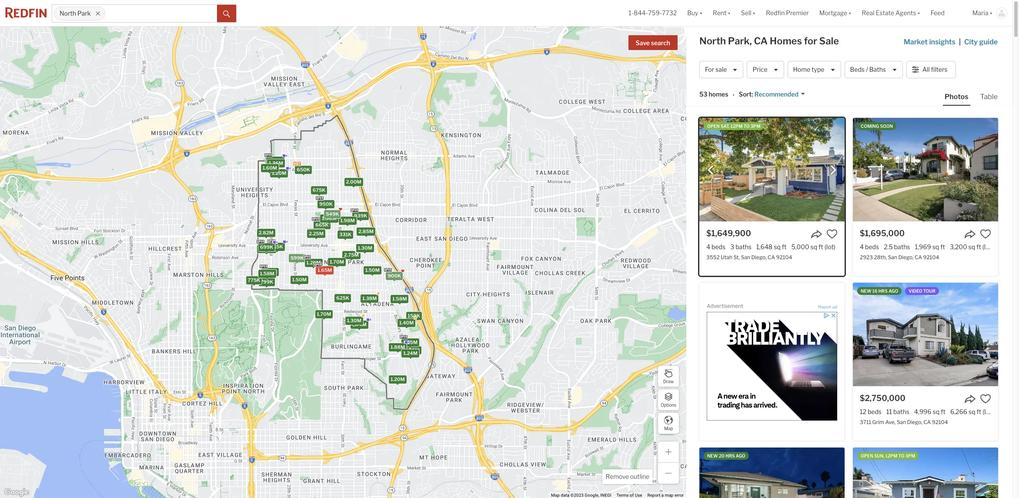 Task type: locate. For each thing, give the bounding box(es) containing it.
home
[[793, 66, 811, 73]]

favorite button checkbox up 5,000 sq ft (lot)
[[827, 228, 838, 240]]

buy ▾ button
[[682, 0, 708, 26]]

0 horizontal spatial new
[[707, 453, 718, 459]]

2 ▾ from the left
[[728, 9, 731, 17]]

6 ▾ from the left
[[990, 9, 993, 17]]

open
[[707, 124, 720, 129], [861, 453, 874, 459]]

sq for 1,969
[[933, 243, 939, 251]]

0 horizontal spatial ago
[[736, 453, 746, 459]]

3
[[731, 243, 735, 251]]

1 ▾ from the left
[[700, 9, 703, 17]]

map inside button
[[664, 426, 673, 431]]

0 vertical spatial ago
[[889, 288, 899, 294]]

report
[[818, 305, 831, 309], [648, 493, 661, 498]]

favorite button image
[[980, 228, 992, 240], [980, 393, 992, 405]]

new left 20
[[707, 453, 718, 459]]

report inside report ad button
[[818, 305, 831, 309]]

(lot) down favorite button image
[[825, 243, 836, 251]]

real
[[862, 9, 875, 17]]

ft right 3,200
[[977, 243, 981, 251]]

2 4 beds from the left
[[860, 243, 879, 251]]

▾ inside mortgage ▾ dropdown button
[[849, 9, 852, 17]]

sq right 1,969
[[933, 243, 939, 251]]

0 vertical spatial map
[[664, 426, 673, 431]]

ago for new 20 hrs ago
[[736, 453, 746, 459]]

san right ave,
[[897, 419, 906, 426]]

ft right 5,000
[[819, 243, 824, 251]]

0 horizontal spatial 1.20m
[[272, 170, 286, 176]]

photos
[[945, 93, 969, 101]]

3pm right sun,
[[906, 453, 916, 459]]

2
[[259, 246, 262, 252]]

baths for $2,750,000
[[894, 408, 910, 416]]

▾ for maria ▾
[[990, 9, 993, 17]]

remove
[[606, 473, 629, 480]]

:
[[752, 91, 753, 98]]

1.65m
[[318, 267, 332, 273]]

4 up '2923'
[[860, 243, 864, 251]]

draw button
[[658, 365, 680, 387]]

2.75m
[[344, 252, 359, 258]]

home type button
[[788, 61, 841, 78]]

1.88m
[[391, 344, 405, 350]]

0 horizontal spatial hrs
[[726, 453, 735, 459]]

1-
[[629, 9, 634, 17]]

0 vertical spatial favorite button image
[[980, 228, 992, 240]]

1 horizontal spatial open
[[861, 453, 874, 459]]

market
[[904, 38, 928, 46]]

outline
[[630, 473, 650, 480]]

1 horizontal spatial 4 beds
[[860, 243, 879, 251]]

0 vertical spatial 1.58m
[[260, 270, 275, 277]]

sq for 5,000
[[811, 243, 818, 251]]

0 vertical spatial to
[[744, 124, 750, 129]]

1.50m up 2.75m at the left bottom of the page
[[357, 245, 372, 252]]

1 horizontal spatial hrs
[[879, 288, 888, 294]]

1.74m
[[353, 321, 367, 327]]

a
[[662, 493, 664, 498]]

filters
[[931, 66, 948, 73]]

san right st,
[[741, 254, 750, 261]]

ave,
[[886, 419, 896, 426]]

to right sat,
[[744, 124, 750, 129]]

1 4 from the left
[[707, 243, 711, 251]]

mortgage
[[820, 9, 848, 17]]

(lot) for $1,649,900
[[825, 243, 836, 251]]

4 beds up 3552
[[707, 243, 726, 251]]

terms
[[617, 493, 629, 498]]

1 vertical spatial new
[[707, 453, 718, 459]]

ft for 1,969 sq ft
[[941, 243, 945, 251]]

0 vertical spatial 1.70m
[[330, 259, 344, 265]]

▾ right mortgage
[[849, 9, 852, 17]]

1.60m
[[263, 165, 277, 171]]

1 horizontal spatial 3pm
[[906, 453, 916, 459]]

▾ for sell ▾
[[753, 9, 756, 17]]

1 favorite button image from the top
[[980, 228, 992, 240]]

2 4 from the left
[[860, 243, 864, 251]]

baths up 3711 grim ave, san diego, ca 92104
[[894, 408, 910, 416]]

open left sun,
[[861, 453, 874, 459]]

sq right 3,200
[[969, 243, 976, 251]]

maria ▾
[[973, 9, 993, 17]]

2.00m
[[346, 179, 361, 185]]

premier
[[786, 9, 809, 17]]

sort
[[739, 91, 752, 98]]

(lot) for $2,750,000
[[983, 408, 994, 416]]

5 ▾ from the left
[[918, 9, 921, 17]]

665k
[[316, 222, 329, 228]]

1 vertical spatial favorite button image
[[980, 393, 992, 405]]

ago right 20
[[736, 453, 746, 459]]

3pm right sat,
[[751, 124, 761, 129]]

0 vertical spatial 1.38m
[[267, 160, 282, 166]]

sun,
[[874, 453, 885, 459]]

12pm
[[731, 124, 743, 129], [886, 453, 898, 459]]

report for report ad
[[818, 305, 831, 309]]

775k
[[248, 277, 260, 283]]

photo of 2923 28th, san diego, ca 92104 image
[[853, 118, 999, 221]]

12pm for sun,
[[886, 453, 898, 459]]

None search field
[[105, 5, 217, 22]]

1 vertical spatial ago
[[736, 453, 746, 459]]

1 horizontal spatial favorite button checkbox
[[980, 228, 992, 240]]

6,266 sq ft (lot)
[[951, 408, 994, 416]]

1 vertical spatial 12pm
[[886, 453, 898, 459]]

1 horizontal spatial 1.38m
[[363, 295, 377, 301]]

buy
[[688, 9, 699, 17]]

beds up 3552
[[712, 243, 726, 251]]

(lot)
[[825, 243, 836, 251], [983, 243, 994, 251], [983, 408, 994, 416]]

92104 down the 1,648 sq ft
[[776, 254, 792, 261]]

error
[[675, 493, 684, 498]]

diego, for $2,750,000
[[907, 419, 923, 426]]

1 vertical spatial north
[[700, 35, 726, 47]]

©2023
[[571, 493, 584, 498]]

video tour
[[909, 288, 936, 294]]

1 vertical spatial 1.50m
[[365, 267, 380, 273]]

$2,750,000
[[860, 394, 906, 403]]

599k
[[291, 255, 304, 261]]

4 beds up '2923'
[[860, 243, 879, 251]]

search
[[651, 39, 670, 47]]

for sale
[[705, 66, 727, 73]]

ago right 16
[[889, 288, 899, 294]]

2 vertical spatial 1.20m
[[391, 377, 405, 383]]

favorite button image up 3,200 sq ft (lot)
[[980, 228, 992, 240]]

1.50m left 900k
[[365, 267, 380, 273]]

soon
[[880, 124, 893, 129]]

ft for 6,266 sq ft (lot)
[[977, 408, 982, 416]]

2.85m
[[359, 228, 374, 234]]

photo of 3552 utah st, san diego, ca 92104 image
[[700, 118, 845, 221]]

north left park
[[60, 10, 76, 17]]

0 vertical spatial hrs
[[879, 288, 888, 294]]

beds for $1,649,900
[[712, 243, 726, 251]]

diego,
[[752, 254, 767, 261], [899, 254, 914, 261], [907, 419, 923, 426]]

market insights | city guide
[[904, 38, 998, 46]]

buy ▾
[[688, 9, 703, 17]]

0 vertical spatial open
[[707, 124, 720, 129]]

advertisement
[[707, 303, 743, 309]]

92104 down 1,969 sq ft
[[923, 254, 939, 261]]

map left data at right bottom
[[551, 493, 560, 498]]

sq right 5,000
[[811, 243, 818, 251]]

0 horizontal spatial north
[[60, 10, 76, 17]]

4 beds for $1,695,000
[[860, 243, 879, 251]]

0 vertical spatial new
[[861, 288, 872, 294]]

beds up '2923'
[[865, 243, 879, 251]]

1 horizontal spatial report
[[818, 305, 831, 309]]

0 horizontal spatial 3pm
[[751, 124, 761, 129]]

open for open sat, 12pm to 3pm
[[707, 124, 720, 129]]

3pm for open sun, 12pm to 3pm
[[906, 453, 916, 459]]

1 vertical spatial to
[[899, 453, 905, 459]]

1.20m up 1.65m
[[307, 260, 321, 266]]

baths up 2923 28th, san diego, ca 92104
[[894, 243, 910, 251]]

0 vertical spatial 12pm
[[731, 124, 743, 129]]

baths right 3
[[736, 243, 752, 251]]

diego, down 2.5 baths
[[899, 254, 914, 261]]

▾ right buy
[[700, 9, 703, 17]]

beds for $1,695,000
[[865, 243, 879, 251]]

sq for 1,648
[[774, 243, 781, 251]]

0 vertical spatial 1.50m
[[357, 245, 372, 252]]

4 ▾ from the left
[[849, 9, 852, 17]]

$1,695,000
[[860, 229, 905, 238]]

3 ▾ from the left
[[753, 9, 756, 17]]

1 horizontal spatial new
[[861, 288, 872, 294]]

1 horizontal spatial north
[[700, 35, 726, 47]]

ft left 5,000
[[782, 243, 787, 251]]

sq right 4,996
[[933, 408, 940, 416]]

0 vertical spatial north
[[60, 10, 76, 17]]

▾ right rent
[[728, 9, 731, 17]]

▾ for rent ▾
[[728, 9, 731, 17]]

1 horizontal spatial map
[[664, 426, 673, 431]]

1.20m
[[272, 170, 286, 176], [307, 260, 321, 266], [391, 377, 405, 383]]

report left "ad"
[[818, 305, 831, 309]]

0 horizontal spatial 12pm
[[731, 124, 743, 129]]

1,969 sq ft
[[915, 243, 945, 251]]

1 vertical spatial map
[[551, 493, 560, 498]]

(lot) down favorite button option at right bottom
[[983, 408, 994, 416]]

ft for 1,648 sq ft
[[782, 243, 787, 251]]

to for open sat, 12pm to 3pm
[[744, 124, 750, 129]]

1 vertical spatial 1.70m
[[317, 311, 331, 317]]

1 horizontal spatial 12pm
[[886, 453, 898, 459]]

675k
[[313, 187, 326, 193]]

favorite button image up 6,266 sq ft (lot)
[[980, 393, 992, 405]]

1.58m up the 799k
[[260, 270, 275, 277]]

hrs right 16
[[879, 288, 888, 294]]

ft left 3,200
[[941, 243, 945, 251]]

mortgage ▾ button
[[820, 0, 852, 26]]

rent
[[713, 9, 727, 17]]

map button
[[658, 412, 680, 434]]

open left sat,
[[707, 124, 720, 129]]

to right sun,
[[899, 453, 905, 459]]

baths for $1,649,900
[[736, 243, 752, 251]]

hrs right 20
[[726, 453, 735, 459]]

▾ right agents
[[918, 9, 921, 17]]

favorite button checkbox
[[827, 228, 838, 240], [980, 228, 992, 240]]

ago
[[889, 288, 899, 294], [736, 453, 746, 459]]

san down 2.5
[[888, 254, 898, 261]]

▾ inside buy ▾ dropdown button
[[700, 9, 703, 17]]

1 vertical spatial hrs
[[726, 453, 735, 459]]

new for new 16 hrs ago
[[861, 288, 872, 294]]

guide
[[980, 38, 998, 46]]

sat,
[[721, 124, 730, 129]]

900k
[[388, 273, 401, 279]]

1.50m down 599k
[[292, 277, 307, 283]]

2923
[[860, 254, 873, 261]]

1 horizontal spatial 4
[[860, 243, 864, 251]]

▾ inside real estate agents ▾ link
[[918, 9, 921, 17]]

ft left 6,266
[[941, 408, 946, 416]]

to
[[744, 124, 750, 129], [899, 453, 905, 459]]

0 horizontal spatial 4
[[707, 243, 711, 251]]

draw
[[663, 379, 674, 384]]

1 horizontal spatial to
[[899, 453, 905, 459]]

1.20m down 1.36m at the left top of page
[[272, 170, 286, 176]]

diego, down 4,996
[[907, 419, 923, 426]]

report left the a
[[648, 493, 661, 498]]

san for $2,750,000
[[897, 419, 906, 426]]

north for north park
[[60, 10, 76, 17]]

1 horizontal spatial 1.58m
[[393, 296, 407, 302]]

diego, down "1,648"
[[752, 254, 767, 261]]

2 favorite button image from the top
[[980, 393, 992, 405]]

ca
[[754, 35, 768, 47], [768, 254, 775, 261], [915, 254, 922, 261], [924, 419, 931, 426]]

92104 down "4,996 sq ft"
[[932, 419, 948, 426]]

3pm
[[751, 124, 761, 129], [906, 453, 916, 459]]

12pm right sat,
[[731, 124, 743, 129]]

1 vertical spatial 1.20m
[[307, 260, 321, 266]]

1.70m
[[330, 259, 344, 265], [317, 311, 331, 317]]

3711
[[860, 419, 872, 426]]

0 horizontal spatial open
[[707, 124, 720, 129]]

0 horizontal spatial 4 beds
[[707, 243, 726, 251]]

north for north park, ca homes for sale
[[700, 35, 726, 47]]

2 favorite button checkbox from the left
[[980, 228, 992, 240]]

1.20m down 1.24m
[[391, 377, 405, 383]]

real estate agents ▾ link
[[862, 0, 921, 26]]

1 4 beds from the left
[[707, 243, 726, 251]]

map for map
[[664, 426, 673, 431]]

1 vertical spatial 3pm
[[906, 453, 916, 459]]

0 horizontal spatial report
[[648, 493, 661, 498]]

▾ inside rent ▾ dropdown button
[[728, 9, 731, 17]]

favorite button checkbox up 3,200 sq ft (lot)
[[980, 228, 992, 240]]

▾ for buy ▾
[[700, 9, 703, 17]]

0 vertical spatial report
[[818, 305, 831, 309]]

4 up 3552
[[707, 243, 711, 251]]

map down options
[[664, 426, 673, 431]]

1 vertical spatial open
[[861, 453, 874, 459]]

650k
[[297, 167, 310, 173]]

12pm right sun,
[[886, 453, 898, 459]]

real estate agents ▾ button
[[857, 0, 926, 26]]

20
[[719, 453, 725, 459]]

1 horizontal spatial ago
[[889, 288, 899, 294]]

▾
[[700, 9, 703, 17], [728, 9, 731, 17], [753, 9, 756, 17], [849, 9, 852, 17], [918, 9, 921, 17], [990, 9, 993, 17]]

(lot) right 3,200
[[983, 243, 994, 251]]

1.58m
[[260, 270, 275, 277], [393, 296, 407, 302]]

0 vertical spatial 3pm
[[751, 124, 761, 129]]

ft down favorite button option at right bottom
[[977, 408, 982, 416]]

new left 16
[[861, 288, 872, 294]]

sq for 3,200
[[969, 243, 976, 251]]

favorite button checkbox for $1,695,000
[[980, 228, 992, 240]]

1.58m down 900k
[[393, 296, 407, 302]]

▾ right sell
[[753, 9, 756, 17]]

▾ inside sell ▾ dropdown button
[[753, 9, 756, 17]]

$1,649,900
[[707, 229, 751, 238]]

report for report a map error
[[648, 493, 661, 498]]

315k
[[271, 244, 283, 250]]

0 horizontal spatial to
[[744, 124, 750, 129]]

beds up grim at the right bottom
[[868, 408, 882, 416]]

0 horizontal spatial favorite button checkbox
[[827, 228, 838, 240]]

sq right 6,266
[[969, 408, 976, 416]]

4 beds for $1,649,900
[[707, 243, 726, 251]]

beds for $2,750,000
[[868, 408, 882, 416]]

sq right "1,648"
[[774, 243, 781, 251]]

2 units
[[259, 246, 275, 252]]

north left park,
[[700, 35, 726, 47]]

2923 28th, san diego, ca 92104
[[860, 254, 939, 261]]

1 vertical spatial report
[[648, 493, 661, 498]]

0 horizontal spatial map
[[551, 493, 560, 498]]

▾ right maria
[[990, 9, 993, 17]]

1 favorite button checkbox from the left
[[827, 228, 838, 240]]

92104 for $1,649,900
[[776, 254, 792, 261]]



Task type: describe. For each thing, give the bounding box(es) containing it.
coming soon
[[861, 124, 893, 129]]

north park
[[60, 10, 91, 17]]

estate
[[876, 9, 895, 17]]

terms of use link
[[617, 493, 642, 498]]

ca down the 1,648 sq ft
[[768, 254, 775, 261]]

remove north park image
[[95, 11, 100, 16]]

units
[[263, 246, 275, 252]]

favorite button checkbox for $1,649,900
[[827, 228, 838, 240]]

map
[[665, 493, 674, 498]]

4,996 sq ft
[[914, 408, 946, 416]]

1.24m
[[404, 350, 418, 356]]

report a map error link
[[648, 493, 684, 498]]

sell ▾ button
[[736, 0, 761, 26]]

2 horizontal spatial 1.20m
[[391, 377, 405, 383]]

3552
[[707, 254, 720, 261]]

ago for new 16 hrs ago
[[889, 288, 899, 294]]

photo of 2028 madison ave, san diego, ca 92116 image
[[700, 448, 845, 498]]

tour
[[924, 288, 936, 294]]

homes
[[709, 91, 729, 98]]

ft for 4,996 sq ft
[[941, 408, 946, 416]]

844-
[[634, 9, 648, 17]]

of
[[630, 493, 634, 498]]

hrs for 16
[[879, 288, 888, 294]]

939k
[[354, 213, 367, 219]]

open for open sun, 12pm to 3pm
[[861, 453, 874, 459]]

1.29m
[[263, 269, 277, 275]]

for
[[804, 35, 818, 47]]

favorite button checkbox
[[980, 393, 992, 405]]

3pm for open sat, 12pm to 3pm
[[751, 124, 761, 129]]

sq for 4,996
[[933, 408, 940, 416]]

submit search image
[[223, 10, 230, 17]]

4 for $1,649,900
[[707, 243, 711, 251]]

favorite button image
[[827, 228, 838, 240]]

photo of 3711 grim ave, san diego, ca 92104 image
[[853, 283, 999, 386]]

0 horizontal spatial 1.58m
[[260, 270, 275, 277]]

hrs for 20
[[726, 453, 735, 459]]

4,996
[[914, 408, 932, 416]]

ca right park,
[[754, 35, 768, 47]]

utah
[[721, 254, 733, 261]]

3,200
[[950, 243, 967, 251]]

ca down 1,969
[[915, 254, 922, 261]]

table button
[[979, 92, 1000, 105]]

12
[[860, 408, 867, 416]]

insights
[[930, 38, 956, 46]]

report ad
[[818, 305, 838, 309]]

diego, for $1,649,900
[[752, 254, 767, 261]]

remove outline button
[[603, 469, 653, 484]]

map region
[[0, 11, 755, 498]]

ft for 3,200 sq ft (lot)
[[977, 243, 981, 251]]

type
[[812, 66, 825, 73]]

new for new 20 hrs ago
[[707, 453, 718, 459]]

feed button
[[926, 0, 968, 26]]

google image
[[2, 487, 31, 498]]

feed
[[931, 9, 945, 17]]

new 16 hrs ago
[[861, 288, 899, 294]]

sell
[[741, 9, 752, 17]]

grim
[[873, 419, 884, 426]]

12pm for sat,
[[731, 124, 743, 129]]

city guide link
[[965, 37, 1000, 47]]

recommended button
[[753, 90, 806, 99]]

1 vertical spatial 1.38m
[[363, 295, 377, 301]]

331k
[[339, 232, 352, 238]]

options
[[661, 402, 677, 407]]

2.5
[[884, 243, 893, 251]]

0 vertical spatial 1.20m
[[272, 170, 286, 176]]

549k
[[326, 211, 339, 217]]

price button
[[747, 61, 784, 78]]

video
[[909, 288, 923, 294]]

1.45m
[[403, 340, 418, 346]]

home type
[[793, 66, 825, 73]]

real estate agents ▾
[[862, 9, 921, 17]]

3,200 sq ft (lot)
[[950, 243, 994, 251]]

sell ▾ button
[[741, 0, 756, 26]]

map for map data ©2023 google, inegi
[[551, 493, 560, 498]]

16
[[873, 288, 878, 294]]

terms of use
[[617, 493, 642, 498]]

baths
[[870, 66, 886, 73]]

1 horizontal spatial 1.20m
[[307, 260, 321, 266]]

0 horizontal spatial 1.38m
[[267, 160, 282, 166]]

google,
[[585, 493, 600, 498]]

park
[[77, 10, 91, 17]]

799k
[[260, 279, 273, 285]]

4 for $1,695,000
[[860, 243, 864, 251]]

recommended
[[755, 91, 799, 98]]

photo of 3166 polk ave, san diego, ca 92104 image
[[853, 448, 999, 498]]

for
[[705, 66, 714, 73]]

12 beds
[[860, 408, 882, 416]]

report ad button
[[818, 305, 838, 311]]

1,969
[[915, 243, 931, 251]]

st,
[[734, 254, 740, 261]]

/
[[866, 66, 868, 73]]

ca down "4,996 sq ft"
[[924, 419, 931, 426]]

92104 for $2,750,000
[[932, 419, 948, 426]]

sort :
[[739, 91, 753, 98]]

open sun, 12pm to 3pm
[[861, 453, 916, 459]]

park,
[[728, 35, 752, 47]]

baths for $1,695,000
[[894, 243, 910, 251]]

san for $1,649,900
[[741, 254, 750, 261]]

1 vertical spatial 1.58m
[[393, 296, 407, 302]]

agents
[[896, 9, 916, 17]]

ad region
[[707, 312, 838, 421]]

remove outline
[[606, 473, 650, 480]]

▾ for mortgage ▾
[[849, 9, 852, 17]]

mortgage ▾ button
[[814, 0, 857, 26]]

beds / baths button
[[845, 61, 903, 78]]

2 vertical spatial 1.50m
[[292, 277, 307, 283]]

sale
[[716, 66, 727, 73]]

data
[[561, 493, 570, 498]]

coming
[[861, 124, 879, 129]]

rent ▾
[[713, 9, 731, 17]]

53 homes •
[[700, 91, 735, 99]]

open sat, 12pm to 3pm
[[707, 124, 761, 129]]

sq for 6,266
[[969, 408, 976, 416]]

all filters button
[[907, 61, 956, 78]]

redfin
[[766, 9, 785, 17]]

to for open sun, 12pm to 3pm
[[899, 453, 905, 459]]

ft for 5,000 sq ft (lot)
[[819, 243, 824, 251]]

favorite button image for $2,750,000
[[980, 393, 992, 405]]

(lot) for $1,695,000
[[983, 243, 994, 251]]

city
[[965, 38, 978, 46]]

beds / baths
[[850, 66, 886, 73]]

options button
[[658, 389, 680, 411]]

use
[[635, 493, 642, 498]]

previous button image
[[707, 166, 715, 174]]

next button image
[[829, 166, 838, 174]]

save
[[636, 39, 650, 47]]

rent ▾ button
[[708, 0, 736, 26]]

11
[[887, 408, 892, 416]]

favorite button image for $1,695,000
[[980, 228, 992, 240]]



Task type: vqa. For each thing, say whether or not it's contained in the screenshot.
1-
yes



